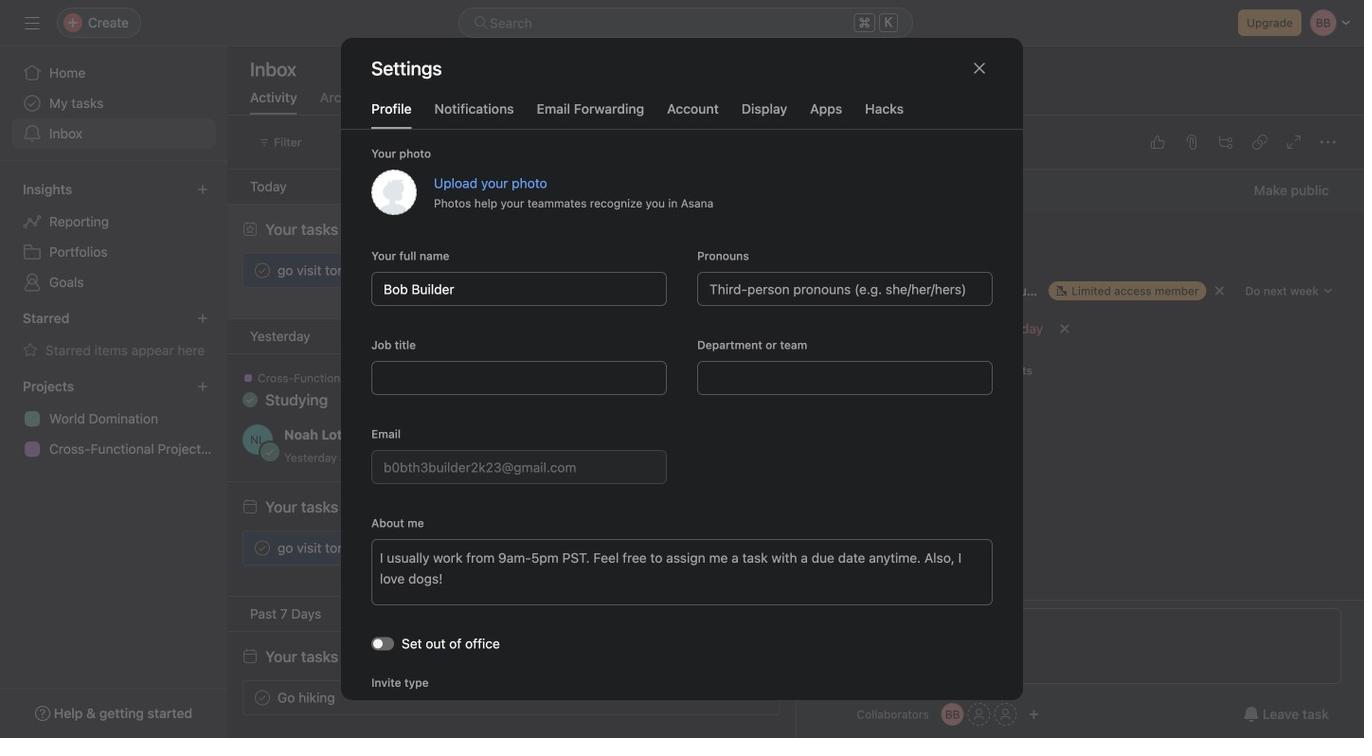 Task type: vqa. For each thing, say whether or not it's contained in the screenshot.
Clear due date icon
yes



Task type: describe. For each thing, give the bounding box(es) containing it.
add subtask image
[[1219, 135, 1234, 150]]

open user profile image
[[243, 425, 273, 455]]

go visit tomy dialog
[[797, 116, 1365, 738]]

mark complete image for "your tasks for mar 20, task" element mark complete option
[[251, 537, 274, 560]]

your tasks for today, task element
[[265, 220, 405, 238]]

your tasks for mar 15, task element
[[265, 648, 413, 666]]

projects element
[[0, 370, 227, 468]]

starred element
[[0, 301, 227, 370]]

add or remove collaborators image
[[1029, 709, 1040, 720]]

I usually work from 9am-5pm PST. Feel free to assign me a task with a due date anytime. Also, I love dogs! text field
[[372, 539, 993, 606]]

mark complete checkbox for your tasks for today, task element
[[251, 259, 274, 282]]



Task type: locate. For each thing, give the bounding box(es) containing it.
settings tab list
[[341, 99, 1024, 130]]

mark complete image
[[251, 537, 274, 560], [251, 687, 274, 709]]

full screen image
[[1287, 135, 1302, 150]]

1 vertical spatial mark complete image
[[251, 687, 274, 709]]

add or remove collaborators image
[[942, 703, 964, 726]]

Task Name text field
[[806, 223, 1342, 266]]

main content
[[797, 170, 1365, 738]]

switch
[[372, 637, 394, 650]]

1 mark complete image from the top
[[251, 537, 274, 560]]

your tasks for mar 20, task element
[[265, 498, 415, 516]]

mark complete image down your tasks for mar 15, task element
[[251, 687, 274, 709]]

insights element
[[0, 172, 227, 301]]

dialog
[[341, 38, 1024, 738]]

close this dialog image
[[972, 61, 988, 76]]

upload new photo image
[[372, 170, 417, 215]]

copy task link image
[[1253, 135, 1268, 150]]

0 vertical spatial mark complete checkbox
[[251, 259, 274, 282]]

mark complete checkbox for "your tasks for mar 20, task" element
[[251, 537, 274, 560]]

2 mark complete checkbox from the top
[[251, 537, 274, 560]]

Third-person pronouns (e.g. she/her/hers) text field
[[698, 272, 993, 306]]

mark complete image for third mark complete option from the top of the page
[[251, 687, 274, 709]]

clear due date image
[[1060, 323, 1071, 335]]

3 mark complete checkbox from the top
[[251, 687, 274, 709]]

1 mark complete checkbox from the top
[[251, 259, 274, 282]]

mark complete image
[[251, 259, 274, 282]]

None text field
[[372, 272, 667, 306], [372, 450, 667, 484], [372, 272, 667, 306], [372, 450, 667, 484]]

2 vertical spatial mark complete checkbox
[[251, 687, 274, 709]]

0 vertical spatial mark complete image
[[251, 537, 274, 560]]

hide sidebar image
[[25, 15, 40, 30]]

remove assignee image
[[1215, 285, 1226, 297]]

1 vertical spatial mark complete checkbox
[[251, 537, 274, 560]]

2 mark complete image from the top
[[251, 687, 274, 709]]

None text field
[[372, 361, 667, 395], [698, 361, 993, 395], [372, 361, 667, 395], [698, 361, 993, 395]]

Mark complete checkbox
[[251, 259, 274, 282], [251, 537, 274, 560], [251, 687, 274, 709]]

global element
[[0, 46, 227, 160]]

mark complete checkbox down "your tasks for mar 20, task" element
[[251, 537, 274, 560]]

mark complete checkbox down your tasks for mar 15, task element
[[251, 687, 274, 709]]

mark complete image down "your tasks for mar 20, task" element
[[251, 537, 274, 560]]

mark complete checkbox down your tasks for today, task element
[[251, 259, 274, 282]]

0 likes. click to like this task image
[[1151, 135, 1166, 150]]



